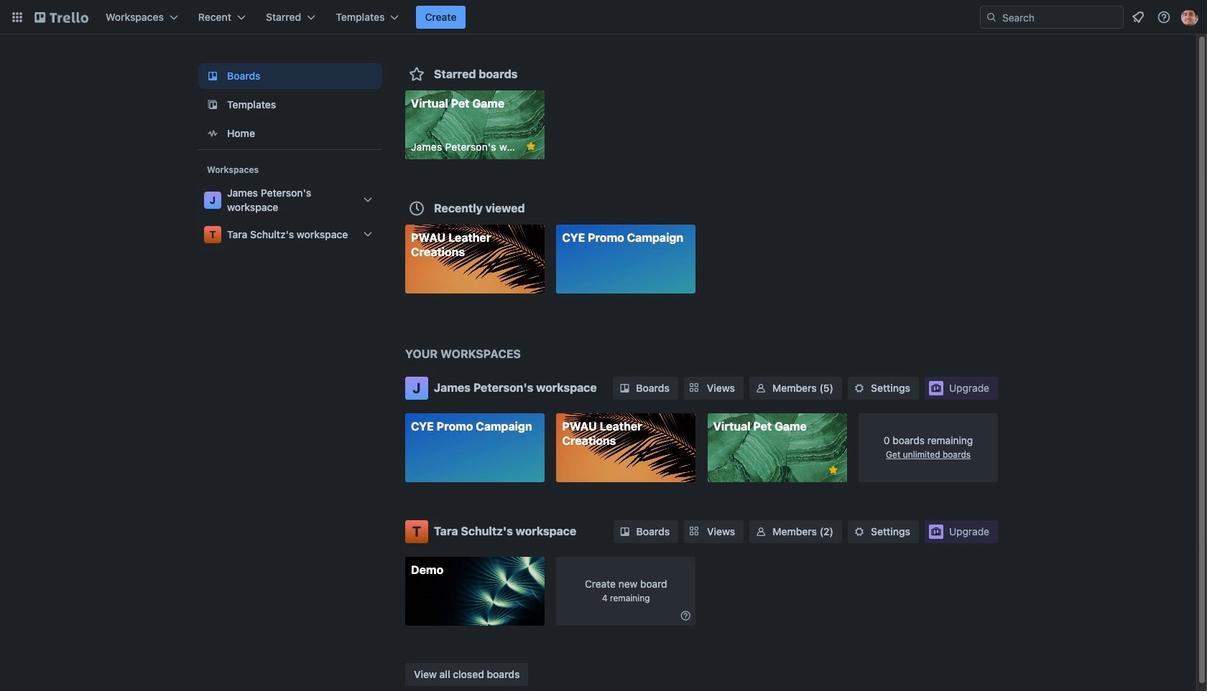 Task type: locate. For each thing, give the bounding box(es) containing it.
0 notifications image
[[1130, 9, 1147, 26]]

home image
[[204, 125, 221, 142]]

1 horizontal spatial click to unstar this board. it will be removed from your starred list. image
[[827, 464, 840, 477]]

template board image
[[204, 96, 221, 114]]

primary element
[[0, 0, 1207, 34]]

sm image
[[754, 382, 768, 396], [754, 525, 768, 539], [852, 525, 867, 539], [679, 609, 693, 623]]

0 horizontal spatial click to unstar this board. it will be removed from your starred list. image
[[524, 140, 537, 153]]

sm image
[[618, 382, 632, 396], [852, 382, 867, 396], [618, 525, 632, 539]]

click to unstar this board. it will be removed from your starred list. image
[[524, 140, 537, 153], [827, 464, 840, 477]]

1 vertical spatial click to unstar this board. it will be removed from your starred list. image
[[827, 464, 840, 477]]



Task type: describe. For each thing, give the bounding box(es) containing it.
search image
[[986, 11, 997, 23]]

0 vertical spatial click to unstar this board. it will be removed from your starred list. image
[[524, 140, 537, 153]]

open information menu image
[[1157, 10, 1171, 24]]

james peterson (jamespeterson93) image
[[1181, 9, 1199, 26]]

board image
[[204, 68, 221, 85]]

Search field
[[980, 6, 1124, 29]]

back to home image
[[34, 6, 88, 29]]



Task type: vqa. For each thing, say whether or not it's contained in the screenshot.
top the click to unstar this board. it will be removed from your starred list. icon
yes



